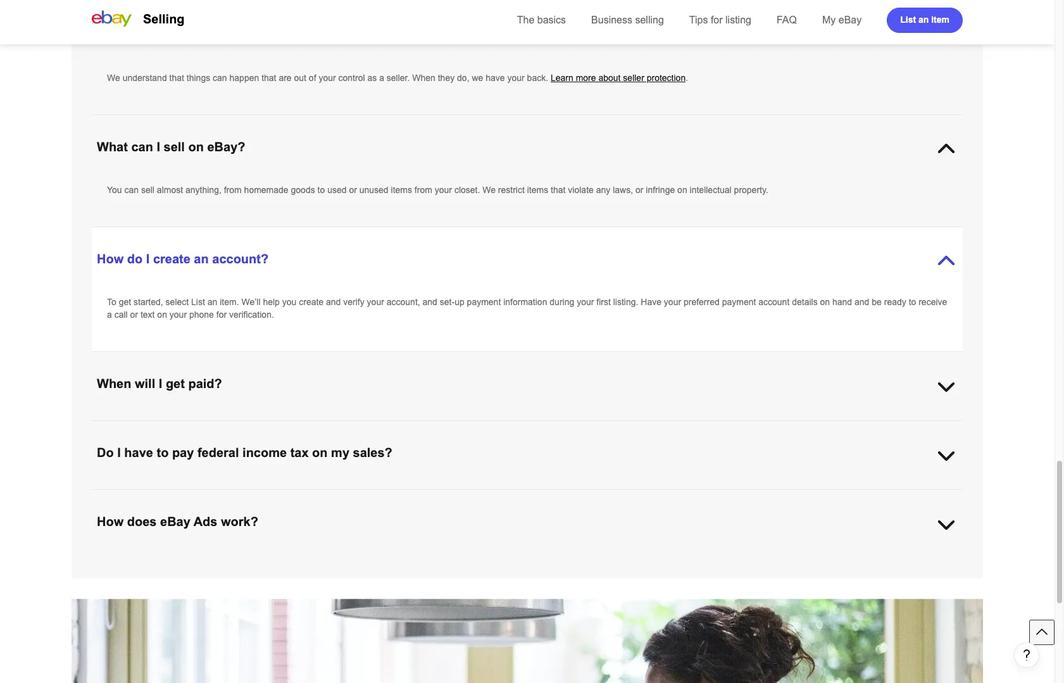 Task type: describe. For each thing, give the bounding box(es) containing it.
do i have to pay federal income tax on my sales?
[[97, 446, 393, 460]]

are up today
[[182, 516, 195, 526]]

online
[[487, 491, 510, 501]]

payout
[[851, 422, 878, 432]]

sell up almost
[[164, 140, 185, 154]]

i right do
[[117, 446, 121, 460]]

1 horizontal spatial we
[[483, 185, 496, 195]]

ebay?
[[207, 140, 245, 154]]

on down just
[[464, 516, 474, 526]]

verification.
[[229, 310, 274, 320]]

payment inside after we confirm the buyer's payment has been received, payouts are sent directly to your bank account, monday through friday (excluding bank holidays), within two business days. once a payout is initiated, funds are typically available within 1-3 business days depending on your bank's normal processing time.
[[219, 422, 253, 432]]

starting
[[107, 491, 138, 501]]

0 vertical spatial list
[[901, 14, 917, 24]]

you right if
[[744, 516, 758, 526]]

to inside to get started, select list an item. we'll help you create and verify your account, and set-up payment information during your first listing. have your preferred payment account details on hand and be ready to receive a call or text on your phone for verification.
[[909, 297, 917, 307]]

things
[[187, 73, 210, 83]]

0 horizontal spatial 1099-
[[572, 504, 595, 514]]

you
[[107, 185, 122, 195]]

and left "set-"
[[423, 297, 438, 307]]

you right "$700"
[[269, 529, 283, 539]]

ebay right my
[[839, 15, 862, 25]]

regulations
[[221, 491, 264, 501]]

that left process
[[355, 491, 370, 501]]

automatically
[[634, 504, 686, 514]]

on inside after we confirm the buyer's payment has been received, payouts are sent directly to your bank account, monday through friday (excluding bank holidays), within two business days. once a payout is initiated, funds are typically available within 1-3 business days depending on your bank's normal processing time.
[[337, 435, 347, 445]]

list an item link
[[888, 8, 964, 33]]

that down requirement
[[165, 516, 180, 526]]

a down 'impact'
[[229, 516, 234, 526]]

example,
[[699, 516, 735, 526]]

2 horizontal spatial payment
[[723, 297, 757, 307]]

0 horizontal spatial have
[[124, 446, 153, 460]]

$1,000
[[829, 516, 856, 526]]

a right as
[[380, 73, 384, 83]]

you down the year,
[[873, 560, 887, 570]]

1 horizontal spatial ads
[[194, 515, 218, 529]]

my ebay link
[[823, 15, 862, 25]]

we understand that things can happen that are out of your control as a seller. when they do, we have your back. learn more about seller protection .
[[107, 73, 689, 83]]

if
[[737, 516, 742, 526]]

requirement
[[145, 504, 192, 514]]

1 vertical spatial when
[[97, 377, 131, 391]]

understand
[[123, 73, 167, 83]]

a left form
[[641, 491, 646, 501]]

a left bike
[[790, 516, 795, 526]]

your down effective
[[349, 573, 366, 583]]

intellectual
[[690, 185, 732, 195]]

time.
[[472, 435, 491, 445]]

days
[[272, 435, 290, 445]]

processing
[[426, 435, 469, 445]]

build
[[200, 560, 218, 570]]

ebay down selling
[[160, 28, 191, 42]]

no
[[502, 573, 512, 583]]

of right size
[[575, 573, 582, 583]]

can right you at the left top of the page
[[124, 185, 139, 195]]

1 vertical spatial an
[[194, 252, 209, 266]]

of down tools
[[422, 573, 429, 583]]

can inside ebay ads can help you build your business on ebay with effective advertising tools that create a meaningful connection between you and ebay's global community of passionate buyers - and help you sell your items faster. stand out among billions of listings on ebay by putting your items in front of interested buyers no matter the size of your budget.
[[147, 560, 161, 570]]

1 horizontal spatial we
[[472, 73, 484, 83]]

federal
[[198, 446, 239, 460]]

won't
[[382, 516, 403, 526]]

get inside to get started, select list an item. we'll help you create and verify your account, and set-up payment information during your first listing. have your preferred payment account details on hand and be ready to receive a call or text on your phone for verification.
[[119, 297, 131, 307]]

0 horizontal spatial within
[[194, 435, 216, 445]]

effective
[[331, 560, 364, 570]]

0 horizontal spatial the
[[517, 15, 535, 25]]

your left closet.
[[435, 185, 452, 195]]

then
[[914, 516, 931, 526]]

directly
[[401, 422, 429, 432]]

business selling link
[[592, 15, 664, 25]]

almost
[[157, 185, 183, 195]]

0 vertical spatial an
[[919, 14, 930, 24]]

your down select
[[170, 310, 187, 320]]

your left control
[[319, 73, 336, 83]]

for left less
[[553, 516, 563, 526]]

after we confirm the buyer's payment has been received, payouts are sent directly to your bank account, monday through friday (excluding bank holidays), within two business days. once a payout is initiated, funds are typically available within 1-3 business days depending on your bank's normal processing time.
[[107, 422, 946, 445]]

something
[[477, 516, 518, 526]]

learn more .
[[637, 573, 684, 583]]

size
[[557, 573, 572, 583]]

i for get
[[159, 377, 162, 391]]

what
[[97, 140, 128, 154]]

stand
[[134, 573, 157, 583]]

your down 'new'
[[902, 504, 919, 514]]

sell left almost
[[141, 185, 155, 195]]

$700,
[[205, 529, 227, 539]]

on left 'hand'
[[821, 297, 831, 307]]

once
[[820, 422, 841, 432]]

0 horizontal spatial help
[[164, 560, 181, 570]]

on down 'made' at the bottom left of the page
[[278, 560, 288, 570]]

funds
[[925, 422, 946, 432]]

amount
[[822, 504, 852, 514]]

1 horizontal spatial when
[[413, 73, 436, 83]]

unused
[[360, 185, 389, 195]]

less
[[566, 516, 581, 526]]

1 bank from the left
[[461, 422, 480, 432]]

or right used
[[349, 185, 357, 195]]

2022
[[262, 504, 282, 514]]

your down between
[[585, 573, 602, 583]]

your up the profit
[[242, 504, 259, 514]]

1 horizontal spatial sold
[[198, 516, 214, 526]]

that down businesses on the left bottom of the page
[[324, 504, 339, 514]]

are down the '2022'
[[259, 516, 272, 526]]

of right community
[[747, 560, 754, 570]]

and right 'hand'
[[855, 297, 870, 307]]

a up less
[[565, 504, 569, 514]]

business inside ebay ads can help you build your business on ebay with effective advertising tools that create a meaningful connection between you and ebay's global community of passionate buyers - and help you sell your items faster. stand out among billions of listings on ebay by putting your items in front of interested buyers no matter the size of your budget.
[[241, 560, 276, 570]]

for down 'impact'
[[216, 516, 227, 526]]

details
[[793, 297, 818, 307]]

1 horizontal spatial receive
[[774, 491, 802, 501]]

1 horizontal spatial goods
[[291, 185, 315, 195]]

advertising
[[367, 560, 410, 570]]

for right bike
[[816, 516, 827, 526]]

1 vertical spatial business
[[234, 435, 269, 445]]

your up processing
[[441, 422, 459, 432]]

1 horizontal spatial k
[[694, 491, 700, 501]]

items right unused
[[391, 185, 412, 195]]

for up mean
[[703, 491, 713, 501]]

return
[[298, 504, 321, 514]]

global
[[675, 560, 699, 570]]

you down marketplaces
[[517, 504, 531, 514]]

listing
[[726, 15, 752, 25]]

that inside ebay ads can help you build your business on ebay with effective advertising tools that create a meaningful connection between you and ebay's global community of passionate buyers - and help you sell your items faster. stand out among billions of listings on ebay by putting your items in front of interested buyers no matter the size of your budget.
[[433, 560, 448, 570]]

items down then on the bottom right of the page
[[925, 560, 946, 570]]

and up budget. on the right bottom of page
[[629, 560, 644, 570]]

2 vertical spatial receive
[[533, 504, 562, 514]]

0 vertical spatial out
[[294, 73, 307, 83]]

generally
[[336, 529, 372, 539]]

your right verify
[[367, 297, 384, 307]]

is
[[880, 422, 887, 432]]

tax.
[[473, 529, 487, 539]]

sales?
[[353, 446, 393, 460]]

ebay left the by in the bottom of the page
[[285, 573, 305, 583]]

1 vertical spatial in
[[391, 504, 398, 514]]

1 horizontal spatial .
[[686, 73, 689, 83]]

interested
[[431, 573, 470, 583]]

in inside ebay ads can help you build your business on ebay with effective advertising tools that create a meaningful connection between you and ebay's global community of passionate buyers - and help you sell your items faster. stand out among billions of listings on ebay by putting your items in front of interested buyers no matter the size of your budget.
[[392, 573, 399, 583]]

billions
[[204, 573, 231, 583]]

0 horizontal spatial buyers
[[473, 573, 499, 583]]

0 vertical spatial in
[[860, 491, 867, 501]]

that down the profit
[[229, 529, 244, 539]]

or right the laws,
[[636, 185, 644, 195]]

available
[[156, 435, 191, 445]]

account
[[759, 297, 790, 307]]

0 vertical spatial within
[[718, 422, 740, 432]]

that left things at the top left of page
[[170, 73, 184, 83]]

my
[[823, 15, 836, 25]]

items right restrict
[[528, 185, 549, 195]]

to up doesn't
[[608, 491, 616, 501]]

and left verify
[[326, 297, 341, 307]]

set-
[[440, 297, 455, 307]]

that up example,
[[713, 504, 728, 514]]

i for sell
[[157, 140, 160, 154]]

(excluding
[[613, 422, 653, 432]]

on up the year,
[[890, 504, 900, 514]]

we inside after we confirm the buyer's payment has been received, payouts are sent directly to your bank account, monday through friday (excluding bank holidays), within two business days. once a payout is initiated, funds are typically available within 1-3 business days depending on your bank's normal processing time.
[[128, 422, 140, 432]]

1 vertical spatial k
[[595, 504, 601, 514]]

out inside 'starting on jan 1, 2022, irs regulations require all businesses that process payments, including online marketplaces like ebay, to issue a form 1099-k for all sellers who receive $600 or more in sales. the new tax reporting requirement may impact your 2022 tax return that you may file in 2023. however, just because you receive a 1099-k doesn't automatically mean that you'll owe taxes on the amount reported on your 1099- k. only goods that are sold for a profit are considered taxable, so you won't owe any taxes on something you sell for less than what you paid for it. for example, if you bought a bike for $1,000 last year, and then sold it on ebay today for $700, that $700 you made would generally not be subject to income tax. check out our'
[[517, 529, 530, 539]]

for left it.
[[661, 516, 671, 526]]

your left back.
[[508, 73, 525, 83]]

are down after
[[107, 435, 120, 445]]

you right so
[[365, 516, 380, 526]]

through
[[553, 422, 583, 432]]

profit
[[237, 516, 256, 526]]

on up bike
[[795, 504, 805, 514]]

or inside to get started, select list an item. we'll help you create and verify your account, and set-up payment information during your first listing. have your preferred payment account details on hand and be ready to receive a call or text on your phone for verification.
[[130, 310, 138, 320]]

your down then on the bottom right of the page
[[905, 560, 923, 570]]

you left "paid"
[[625, 516, 639, 526]]

our
[[532, 529, 545, 539]]

are right happen
[[279, 73, 292, 83]]

have
[[641, 297, 662, 307]]

for right today
[[192, 529, 202, 539]]

2022,
[[179, 491, 201, 501]]

the inside 'starting on jan 1, 2022, irs regulations require all businesses that process payments, including online marketplaces like ebay, to issue a form 1099-k for all sellers who receive $600 or more in sales. the new tax reporting requirement may impact your 2022 tax return that you may file in 2023. however, just because you receive a 1099-k doesn't automatically mean that you'll owe taxes on the amount reported on your 1099- k. only goods that are sold for a profit are considered taxable, so you won't owe any taxes on something you sell for less than what you paid for it. for example, if you bought a bike for $1,000 last year, and then sold it on ebay today for $700, that $700 you made would generally not be subject to income tax. check out our'
[[895, 491, 910, 501]]

not
[[374, 529, 387, 539]]

be inside 'starting on jan 1, 2022, irs regulations require all businesses that process payments, including online marketplaces like ebay, to issue a form 1099-k for all sellers who receive $600 or more in sales. the new tax reporting requirement may impact your 2022 tax return that you may file in 2023. however, just because you receive a 1099-k doesn't automatically mean that you'll owe taxes on the amount reported on your 1099- k. only goods that are sold for a profit are considered taxable, so you won't owe any taxes on something you sell for less than what you paid for it. for example, if you bought a bike for $1,000 last year, and then sold it on ebay today for $700, that $700 you made would generally not be subject to income tax. check out our'
[[389, 529, 399, 539]]

how do i create an account?
[[97, 252, 269, 266]]

you up among
[[183, 560, 197, 570]]

more
[[662, 573, 682, 583]]

sent
[[382, 422, 399, 432]]

2 horizontal spatial help
[[854, 560, 870, 570]]

phone
[[189, 310, 214, 320]]

front
[[401, 573, 419, 583]]

ebay up the by in the bottom of the page
[[290, 560, 311, 570]]

1 vertical spatial sold
[[107, 529, 123, 539]]

issue
[[618, 491, 639, 501]]

0 vertical spatial we
[[107, 73, 120, 83]]

1 all from the left
[[297, 491, 306, 501]]

it
[[126, 529, 130, 539]]

1 horizontal spatial buyers
[[802, 560, 828, 570]]

0 vertical spatial taxes
[[772, 504, 793, 514]]

reported
[[854, 504, 887, 514]]

for inside to get started, select list an item. we'll help you create and verify your account, and set-up payment information during your first listing. have your preferred payment account details on hand and be ready to receive a call or text on your phone for verification.
[[216, 310, 227, 320]]

ebay down requirement
[[160, 515, 191, 529]]

that right happen
[[262, 73, 277, 83]]

1 vertical spatial tax
[[931, 491, 943, 501]]

on right infringe
[[678, 185, 688, 195]]

2 from from the left
[[415, 185, 433, 195]]

we'll
[[242, 297, 261, 307]]

on right it
[[133, 529, 143, 539]]

can right things at the top left of page
[[213, 73, 227, 83]]

to right subject
[[432, 529, 439, 539]]

1 from from the left
[[224, 185, 242, 195]]

infringe
[[646, 185, 675, 195]]

sellers
[[727, 491, 753, 501]]

1 horizontal spatial learn
[[637, 573, 659, 583]]

typically
[[122, 435, 154, 445]]

do
[[127, 252, 143, 266]]

you up budget. on the right bottom of page
[[612, 560, 627, 570]]

0 horizontal spatial owe
[[405, 516, 422, 526]]

of left listings
[[233, 573, 241, 583]]

received,
[[295, 422, 331, 432]]

for right tips
[[711, 15, 723, 25]]

to left used
[[318, 185, 325, 195]]

your down payouts
[[349, 435, 366, 445]]

does for how does ebay ads work?
[[127, 515, 157, 529]]

0 horizontal spatial more
[[576, 73, 596, 83]]

on down depending
[[312, 446, 328, 460]]

1 vertical spatial .
[[682, 573, 684, 583]]

your right have
[[664, 297, 682, 307]]

sell inside 'starting on jan 1, 2022, irs regulations require all businesses that process payments, including online marketplaces like ebay, to issue a form 1099-k for all sellers who receive $600 or more in sales. the new tax reporting requirement may impact your 2022 tax return that you may file in 2023. however, just because you receive a 1099-k doesn't automatically mean that you'll owe taxes on the amount reported on your 1099- k. only goods that are sold for a profit are considered taxable, so you won't owe any taxes on something you sell for less than what you paid for it. for example, if you bought a bike for $1,000 last year, and then sold it on ebay today for $700, that $700 you made would generally not be subject to income tax. check out our'
[[537, 516, 550, 526]]

0 horizontal spatial income
[[243, 446, 287, 460]]

my ebay
[[823, 15, 862, 25]]

0 horizontal spatial taxes
[[441, 516, 462, 526]]

taxable,
[[320, 516, 351, 526]]



Task type: vqa. For each thing, say whether or not it's contained in the screenshot.
Free to the middle
no



Task type: locate. For each thing, give the bounding box(es) containing it.
today
[[168, 529, 189, 539]]

tips
[[690, 15, 709, 25]]

0 vertical spatial k
[[694, 491, 700, 501]]

2 vertical spatial create
[[451, 560, 475, 570]]

1 vertical spatial within
[[194, 435, 216, 445]]

ebay inside 'starting on jan 1, 2022, irs regulations require all businesses that process payments, including online marketplaces like ebay, to issue a form 1099-k for all sellers who receive $600 or more in sales. the new tax reporting requirement may impact your 2022 tax return that you may file in 2023. however, just because you receive a 1099-k doesn't automatically mean that you'll owe taxes on the amount reported on your 1099- k. only goods that are sold for a profit are considered taxable, so you won't owe any taxes on something you sell for less than what you paid for it. for example, if you bought a bike for $1,000 last year, and then sold it on ebay today for $700, that $700 you made would generally not be subject to income tax. check out our'
[[145, 529, 165, 539]]

1 horizontal spatial account,
[[483, 422, 516, 432]]

doesn't
[[603, 504, 632, 514]]

1 vertical spatial receive
[[774, 491, 802, 501]]

a inside ebay ads can help you build your business on ebay with effective advertising tools that create a meaningful connection between you and ebay's global community of passionate buyers - and help you sell your items faster. stand out among billions of listings on ebay by putting your items in front of interested buyers no matter the size of your budget.
[[478, 560, 483, 570]]

1 vertical spatial list
[[191, 297, 205, 307]]

1 vertical spatial we
[[483, 185, 496, 195]]

create inside to get started, select list an item. we'll help you create and verify your account, and set-up payment information during your first listing. have your preferred payment account details on hand and be ready to receive a call or text on your phone for verification.
[[299, 297, 324, 307]]

on right text
[[157, 310, 167, 320]]

0 vertical spatial tax
[[291, 446, 309, 460]]

.
[[686, 73, 689, 83], [682, 573, 684, 583]]

process
[[372, 491, 403, 501]]

an up phone
[[208, 297, 217, 307]]

ads inside ebay ads can help you build your business on ebay with effective advertising tools that create a meaningful connection between you and ebay's global community of passionate buyers - and help you sell your items faster. stand out among billions of listings on ebay by putting your items in front of interested buyers no matter the size of your budget.
[[129, 560, 145, 570]]

1 how from the top
[[97, 28, 124, 42]]

subject
[[401, 529, 430, 539]]

however,
[[425, 504, 462, 514]]

1 horizontal spatial may
[[358, 504, 375, 514]]

1 vertical spatial be
[[389, 529, 399, 539]]

0 horizontal spatial k
[[595, 504, 601, 514]]

you'll
[[730, 504, 750, 514]]

2 vertical spatial out
[[159, 573, 172, 583]]

0 vertical spatial receive
[[919, 297, 948, 307]]

you right the we'll
[[282, 297, 297, 307]]

and right -
[[836, 560, 851, 570]]

2 horizontal spatial the
[[808, 504, 820, 514]]

ads down 'impact'
[[194, 515, 218, 529]]

$600
[[805, 491, 825, 501]]

out right 'stand'
[[159, 573, 172, 583]]

k
[[694, 491, 700, 501], [595, 504, 601, 514]]

two
[[743, 422, 757, 432]]

. right seller
[[686, 73, 689, 83]]

putting
[[320, 573, 346, 583]]

0 horizontal spatial list
[[191, 297, 205, 307]]

account, inside after we confirm the buyer's payment has been received, payouts are sent directly to your bank account, monday through friday (excluding bank holidays), within two business days. once a payout is initiated, funds are typically available within 1-3 business days depending on your bank's normal processing time.
[[483, 422, 516, 432]]

business right two
[[759, 422, 794, 432]]

a inside after we confirm the buyer's payment has been received, payouts are sent directly to your bank account, monday through friday (excluding bank holidays), within two business days. once a payout is initiated, funds are typically available within 1-3 business days depending on your bank's normal processing time.
[[844, 422, 849, 432]]

0 vertical spatial learn
[[551, 73, 574, 83]]

initiated,
[[889, 422, 922, 432]]

on right listings
[[273, 573, 283, 583]]

only
[[118, 516, 136, 526]]

among
[[174, 573, 201, 583]]

a left call
[[107, 310, 112, 320]]

items down 'advertising'
[[368, 573, 390, 583]]

they
[[438, 73, 455, 83]]

laws,
[[613, 185, 634, 195]]

out inside ebay ads can help you build your business on ebay with effective advertising tools that create a meaningful connection between you and ebay's global community of passionate buyers - and help you sell your items faster. stand out among billions of listings on ebay by putting your items in front of interested buyers no matter the size of your budget.
[[159, 573, 172, 583]]

how for how does ebay protect sellers?
[[97, 28, 124, 42]]

any inside 'starting on jan 1, 2022, irs regulations require all businesses that process payments, including online marketplaces like ebay, to issue a form 1099-k for all sellers who receive $600 or more in sales. the new tax reporting requirement may impact your 2022 tax return that you may file in 2023. however, just because you receive a 1099-k doesn't automatically mean that you'll owe taxes on the amount reported on your 1099- k. only goods that are sold for a profit are considered taxable, so you won't owe any taxes on something you sell for less than what you paid for it. for example, if you bought a bike for $1,000 last year, and then sold it on ebay today for $700, that $700 you made would generally not be subject to income tax. check out our'
[[424, 516, 438, 526]]

be
[[872, 297, 882, 307], [389, 529, 399, 539]]

when
[[413, 73, 436, 83], [97, 377, 131, 391]]

about
[[599, 73, 621, 83]]

0 vertical spatial ads
[[194, 515, 218, 529]]

$700
[[247, 529, 266, 539]]

0 horizontal spatial get
[[119, 297, 131, 307]]

do
[[97, 446, 114, 460]]

the down $600
[[808, 504, 820, 514]]

out left our
[[517, 529, 530, 539]]

be inside to get started, select list an item. we'll help you create and verify your account, and set-up payment information during your first listing. have your preferred payment account details on hand and be ready to receive a call or text on your phone for verification.
[[872, 297, 882, 307]]

to down available
[[157, 446, 169, 460]]

0 vertical spatial the
[[517, 15, 535, 25]]

by
[[308, 573, 317, 583]]

1 vertical spatial more
[[837, 491, 858, 501]]

tax right 'new'
[[931, 491, 943, 501]]

a right once
[[844, 422, 849, 432]]

1 vertical spatial any
[[424, 516, 438, 526]]

i for create
[[146, 252, 150, 266]]

of left control
[[309, 73, 316, 83]]

0 vertical spatial get
[[119, 297, 131, 307]]

happen
[[230, 73, 259, 83]]

1 horizontal spatial from
[[415, 185, 433, 195]]

to inside after we confirm the buyer's payment has been received, payouts are sent directly to your bank account, monday through friday (excluding bank holidays), within two business days. once a payout is initiated, funds are typically available within 1-3 business days depending on your bank's normal processing time.
[[432, 422, 439, 432]]

have
[[486, 73, 505, 83], [124, 446, 153, 460]]

1 horizontal spatial any
[[597, 185, 611, 195]]

2 may from the left
[[358, 504, 375, 514]]

1 vertical spatial we
[[128, 422, 140, 432]]

may down irs
[[194, 504, 211, 514]]

2 vertical spatial an
[[208, 297, 217, 307]]

or
[[349, 185, 357, 195], [636, 185, 644, 195], [130, 310, 138, 320], [827, 491, 835, 501]]

1 horizontal spatial have
[[486, 73, 505, 83]]

income
[[243, 446, 287, 460], [442, 529, 470, 539]]

mean
[[688, 504, 710, 514]]

2 vertical spatial in
[[392, 573, 399, 583]]

1 vertical spatial the
[[808, 504, 820, 514]]

how for how does ebay ads work?
[[97, 515, 124, 529]]

0 horizontal spatial goods
[[139, 516, 163, 526]]

learn more link
[[637, 573, 682, 583]]

paid?
[[188, 377, 222, 391]]

account, up time.
[[483, 422, 516, 432]]

0 horizontal spatial we
[[128, 422, 140, 432]]

business up do i have to pay federal income tax on my sales?
[[234, 435, 269, 445]]

2 does from the top
[[127, 515, 157, 529]]

has
[[256, 422, 270, 432]]

help, opens dialogs image
[[1021, 649, 1034, 662]]

to up processing
[[432, 422, 439, 432]]

does for how does ebay protect sellers?
[[127, 28, 157, 42]]

2 vertical spatial how
[[97, 515, 124, 529]]

select
[[166, 297, 189, 307]]

1 horizontal spatial list
[[901, 14, 917, 24]]

of
[[309, 73, 316, 83], [747, 560, 754, 570], [233, 573, 241, 583], [422, 573, 429, 583], [575, 573, 582, 583]]

create inside ebay ads can help you build your business on ebay with effective advertising tools that create a meaningful connection between you and ebay's global community of passionate buyers - and help you sell your items faster. stand out among billions of listings on ebay by putting your items in front of interested buyers no matter the size of your budget.
[[451, 560, 475, 570]]

on left the ebay?
[[188, 140, 204, 154]]

a inside to get started, select list an item. we'll help you create and verify your account, and set-up payment information during your first listing. have your preferred payment account details on hand and be ready to receive a call or text on your phone for verification.
[[107, 310, 112, 320]]

1 horizontal spatial get
[[166, 377, 185, 391]]

account, left "set-"
[[387, 297, 420, 307]]

1099- up then on the bottom right of the page
[[922, 504, 945, 514]]

closet.
[[455, 185, 480, 195]]

owe
[[753, 504, 769, 514], [405, 516, 422, 526]]

1 horizontal spatial payment
[[467, 297, 501, 307]]

1 vertical spatial buyers
[[473, 573, 499, 583]]

more inside 'starting on jan 1, 2022, irs regulations require all businesses that process payments, including online marketplaces like ebay, to issue a form 1099-k for all sellers who receive $600 or more in sales. the new tax reporting requirement may impact your 2022 tax return that you may file in 2023. however, just because you receive a 1099-k doesn't automatically mean that you'll owe taxes on the amount reported on your 1099- k. only goods that are sold for a profit are considered taxable, so you won't owe any taxes on something you sell for less than what you paid for it. for example, if you bought a bike for $1,000 last year, and then sold it on ebay today for $700, that $700 you made would generally not be subject to income tax. check out our'
[[837, 491, 858, 501]]

anything,
[[186, 185, 222, 195]]

seller
[[624, 73, 645, 83]]

confirm
[[142, 422, 171, 432]]

1 horizontal spatial income
[[442, 529, 470, 539]]

2 horizontal spatial create
[[451, 560, 475, 570]]

the inside 'starting on jan 1, 2022, irs regulations require all businesses that process payments, including online marketplaces like ebay, to issue a form 1099-k for all sellers who receive $600 or more in sales. the new tax reporting requirement may impact your 2022 tax return that you may file in 2023. however, just because you receive a 1099-k doesn't automatically mean that you'll owe taxes on the amount reported on your 1099- k. only goods that are sold for a profit are considered taxable, so you won't owe any taxes on something you sell for less than what you paid for it. for example, if you bought a bike for $1,000 last year, and then sold it on ebay today for $700, that $700 you made would generally not be subject to income tax. check out our'
[[808, 504, 820, 514]]

2 bank from the left
[[655, 422, 675, 432]]

get
[[119, 297, 131, 307], [166, 377, 185, 391]]

1 horizontal spatial the
[[542, 573, 554, 583]]

list left item
[[901, 14, 917, 24]]

or inside 'starting on jan 1, 2022, irs regulations require all businesses that process payments, including online marketplaces like ebay, to issue a form 1099-k for all sellers who receive $600 or more in sales. the new tax reporting requirement may impact your 2022 tax return that you may file in 2023. however, just because you receive a 1099-k doesn't automatically mean that you'll owe taxes on the amount reported on your 1099- k. only goods that are sold for a profit are considered taxable, so you won't owe any taxes on something you sell for less than what you paid for it. for example, if you bought a bike for $1,000 last year, and then sold it on ebay today for $700, that $700 you made would generally not be subject to income tax. check out our'
[[827, 491, 835, 501]]

tips for listing link
[[690, 15, 752, 25]]

be left the ready
[[872, 297, 882, 307]]

form
[[649, 491, 669, 501]]

0 horizontal spatial all
[[297, 491, 306, 501]]

0 horizontal spatial create
[[153, 252, 191, 266]]

1 vertical spatial goods
[[139, 516, 163, 526]]

control
[[339, 73, 365, 83]]

1 may from the left
[[194, 504, 211, 514]]

than
[[584, 516, 601, 526]]

0 horizontal spatial ads
[[129, 560, 145, 570]]

help inside to get started, select list an item. we'll help you create and verify your account, and set-up payment information during your first listing. have your preferred payment account details on hand and be ready to receive a call or text on your phone for verification.
[[263, 297, 280, 307]]

more left about
[[576, 73, 596, 83]]

payment left account
[[723, 297, 757, 307]]

income down days
[[243, 446, 287, 460]]

1 vertical spatial how
[[97, 252, 124, 266]]

1 vertical spatial account,
[[483, 422, 516, 432]]

1 vertical spatial the
[[895, 491, 910, 501]]

0 vertical spatial be
[[872, 297, 882, 307]]

1 horizontal spatial more
[[837, 491, 858, 501]]

that left violate
[[551, 185, 566, 195]]

1 vertical spatial have
[[124, 446, 153, 460]]

ebay left today
[[145, 529, 165, 539]]

0 horizontal spatial the
[[174, 422, 186, 432]]

0 vertical spatial business
[[759, 422, 794, 432]]

1 vertical spatial ads
[[129, 560, 145, 570]]

what
[[603, 516, 622, 526]]

an left account?
[[194, 252, 209, 266]]

on left jan
[[140, 491, 150, 501]]

all left sellers
[[716, 491, 725, 501]]

the left 'new'
[[895, 491, 910, 501]]

an inside to get started, select list an item. we'll help you create and verify your account, and set-up payment information during your first listing. have your preferred payment account details on hand and be ready to receive a call or text on your phone for verification.
[[208, 297, 217, 307]]

sell down the year,
[[890, 560, 903, 570]]

require
[[267, 491, 294, 501]]

2 all from the left
[[716, 491, 725, 501]]

you up so
[[341, 504, 356, 514]]

and left then on the bottom right of the page
[[897, 516, 912, 526]]

1 horizontal spatial help
[[263, 297, 280, 307]]

i right will
[[159, 377, 162, 391]]

my
[[331, 446, 350, 460]]

up
[[455, 297, 465, 307]]

sold
[[198, 516, 214, 526], [107, 529, 123, 539]]

any left the laws,
[[597, 185, 611, 195]]

how up the understand
[[97, 28, 124, 42]]

get up call
[[119, 297, 131, 307]]

1 does from the top
[[127, 28, 157, 42]]

business
[[759, 422, 794, 432], [234, 435, 269, 445], [241, 560, 276, 570]]

you
[[282, 297, 297, 307], [341, 504, 356, 514], [517, 504, 531, 514], [365, 516, 380, 526], [520, 516, 534, 526], [625, 516, 639, 526], [744, 516, 758, 526], [269, 529, 283, 539], [183, 560, 197, 570], [612, 560, 627, 570], [873, 560, 887, 570]]

your left "first" on the top right
[[577, 297, 594, 307]]

the inside ebay ads can help you build your business on ebay with effective advertising tools that create a meaningful connection between you and ebay's global community of passionate buyers - and help you sell your items faster. stand out among billions of listings on ebay by putting your items in front of interested buyers no matter the size of your budget.
[[542, 573, 554, 583]]

we right the do,
[[472, 73, 484, 83]]

pay
[[172, 446, 194, 460]]

all up return
[[297, 491, 306, 501]]

passionate
[[757, 560, 799, 570]]

file
[[377, 504, 389, 514]]

ebay up faster. in the left bottom of the page
[[107, 560, 127, 570]]

within down buyer's
[[194, 435, 216, 445]]

1 horizontal spatial all
[[716, 491, 725, 501]]

k down ebay,
[[595, 504, 601, 514]]

learn right back.
[[551, 73, 574, 83]]

0 horizontal spatial account,
[[387, 297, 420, 307]]

1 vertical spatial does
[[127, 515, 157, 529]]

account?
[[212, 252, 269, 266]]

1 horizontal spatial within
[[718, 422, 740, 432]]

2 vertical spatial tax
[[284, 504, 296, 514]]

you inside to get started, select list an item. we'll help you create and verify your account, and set-up payment information during your first listing. have your preferred payment account details on hand and be ready to receive a call or text on your phone for verification.
[[282, 297, 297, 307]]

i up almost
[[157, 140, 160, 154]]

impact
[[214, 504, 240, 514]]

sell inside ebay ads can help you build your business on ebay with effective advertising tools that create a meaningful connection between you and ebay's global community of passionate buyers - and help you sell your items faster. stand out among billions of listings on ebay by putting your items in front of interested buyers no matter the size of your budget.
[[890, 560, 903, 570]]

0 vertical spatial account,
[[387, 297, 420, 307]]

are up bank's at bottom left
[[367, 422, 379, 432]]

1099- up mean
[[672, 491, 695, 501]]

1 horizontal spatial owe
[[753, 504, 769, 514]]

create right 'do' at the top of page
[[153, 252, 191, 266]]

goods left used
[[291, 185, 315, 195]]

0 vertical spatial .
[[686, 73, 689, 83]]

get left paid?
[[166, 377, 185, 391]]

normal
[[397, 435, 424, 445]]

the basics link
[[517, 15, 566, 25]]

faster.
[[107, 573, 131, 583]]

goods
[[291, 185, 315, 195], [139, 516, 163, 526]]

may up so
[[358, 504, 375, 514]]

bank left 'holidays),'
[[655, 422, 675, 432]]

how
[[97, 28, 124, 42], [97, 252, 124, 266], [97, 515, 124, 529]]

0 horizontal spatial out
[[159, 573, 172, 583]]

made
[[286, 529, 308, 539]]

payment
[[467, 297, 501, 307], [723, 297, 757, 307], [219, 422, 253, 432]]

verify
[[344, 297, 365, 307]]

income inside 'starting on jan 1, 2022, irs regulations require all businesses that process payments, including online marketplaces like ebay, to issue a form 1099-k for all sellers who receive $600 or more in sales. the new tax reporting requirement may impact your 2022 tax return that you may file in 2023. however, just because you receive a 1099-k doesn't automatically mean that you'll owe taxes on the amount reported on your 1099- k. only goods that are sold for a profit are considered taxable, so you won't owe any taxes on something you sell for less than what you paid for it. for example, if you bought a bike for $1,000 last year, and then sold it on ebay today for $700, that $700 you made would generally not be subject to income tax. check out our'
[[442, 529, 470, 539]]

1 vertical spatial get
[[166, 377, 185, 391]]

tax down depending
[[291, 446, 309, 460]]

taxes up bought
[[772, 504, 793, 514]]

what can i sell on ebay?
[[97, 140, 245, 154]]

list inside to get started, select list an item. we'll help you create and verify your account, and set-up payment information during your first listing. have your preferred payment account details on hand and be ready to receive a call or text on your phone for verification.
[[191, 297, 205, 307]]

2 horizontal spatial 1099-
[[922, 504, 945, 514]]

payments,
[[406, 491, 447, 501]]

1 horizontal spatial 1099-
[[672, 491, 695, 501]]

any down however,
[[424, 516, 438, 526]]

used
[[328, 185, 347, 195]]

2 horizontal spatial out
[[517, 529, 530, 539]]

ebay's
[[646, 560, 673, 570]]

out left control
[[294, 73, 307, 83]]

jan
[[152, 491, 167, 501]]

marketplaces
[[513, 491, 566, 501]]

your up billions
[[221, 560, 238, 570]]

list up phone
[[191, 297, 205, 307]]

and inside 'starting on jan 1, 2022, irs regulations require all businesses that process payments, including online marketplaces like ebay, to issue a form 1099-k for all sellers who receive $600 or more in sales. the new tax reporting requirement may impact your 2022 tax return that you may file in 2023. however, just because you receive a 1099-k doesn't automatically mean that you'll owe taxes on the amount reported on your 1099- k. only goods that are sold for a profit are considered taxable, so you won't owe any taxes on something you sell for less than what you paid for it. for example, if you bought a bike for $1,000 last year, and then sold it on ebay today for $700, that $700 you made would generally not be subject to income tax. check out our'
[[897, 516, 912, 526]]

days.
[[796, 422, 818, 432]]

selling
[[636, 15, 664, 25]]

0 horizontal spatial be
[[389, 529, 399, 539]]

do,
[[457, 73, 470, 83]]

2 how from the top
[[97, 252, 124, 266]]

1 vertical spatial create
[[299, 297, 324, 307]]

1 vertical spatial learn
[[637, 573, 659, 583]]

when left will
[[97, 377, 131, 391]]

have down typically on the left
[[124, 446, 153, 460]]

will
[[135, 377, 155, 391]]

owe down 2023.
[[405, 516, 422, 526]]

faq link
[[777, 15, 798, 25]]

0 horizontal spatial learn
[[551, 73, 574, 83]]

reporting
[[107, 504, 142, 514]]

list
[[901, 14, 917, 24], [191, 297, 205, 307]]

goods inside 'starting on jan 1, 2022, irs regulations require all businesses that process payments, including online marketplaces like ebay, to issue a form 1099-k for all sellers who receive $600 or more in sales. the new tax reporting requirement may impact your 2022 tax return that you may file in 2023. however, just because you receive a 1099-k doesn't automatically mean that you'll owe taxes on the amount reported on your 1099- k. only goods that are sold for a profit are considered taxable, so you won't owe any taxes on something you sell for less than what you paid for it. for example, if you bought a bike for $1,000 last year, and then sold it on ebay today for $700, that $700 you made would generally not be subject to income tax. check out our'
[[139, 516, 163, 526]]

account, inside to get started, select list an item. we'll help you create and verify your account, and set-up payment information during your first listing. have your preferred payment account details on hand and be ready to receive a call or text on your phone for verification.
[[387, 297, 420, 307]]

to get started, select list an item. we'll help you create and verify your account, and set-up payment information during your first listing. have your preferred payment account details on hand and be ready to receive a call or text on your phone for verification.
[[107, 297, 948, 320]]

1 horizontal spatial bank
[[655, 422, 675, 432]]

0 vertical spatial does
[[127, 28, 157, 42]]

1 horizontal spatial taxes
[[772, 504, 793, 514]]

0 horizontal spatial .
[[682, 573, 684, 583]]

receive inside to get started, select list an item. we'll help you create and verify your account, and set-up payment information during your first listing. have your preferred payment account details on hand and be ready to receive a call or text on your phone for verification.
[[919, 297, 948, 307]]

you up our
[[520, 516, 534, 526]]

how does ebay ads work?
[[97, 515, 258, 529]]

the inside after we confirm the buyer's payment has been received, payouts are sent directly to your bank account, monday through friday (excluding bank holidays), within two business days. once a payout is initiated, funds are typically available within 1-3 business days depending on your bank's normal processing time.
[[174, 422, 186, 432]]

to
[[318, 185, 325, 195], [909, 297, 917, 307], [432, 422, 439, 432], [157, 446, 169, 460], [608, 491, 616, 501], [432, 529, 439, 539]]

0 horizontal spatial from
[[224, 185, 242, 195]]

protection
[[647, 73, 686, 83]]

information
[[504, 297, 548, 307]]

how for how do i create an account?
[[97, 252, 124, 266]]

depending
[[293, 435, 334, 445]]

taxes down however,
[[441, 516, 462, 526]]

been
[[272, 422, 292, 432]]

year,
[[875, 516, 894, 526]]

sell up our
[[537, 516, 550, 526]]

0 horizontal spatial sold
[[107, 529, 123, 539]]

3 how from the top
[[97, 515, 124, 529]]

can up 'stand'
[[147, 560, 161, 570]]

0 vertical spatial have
[[486, 73, 505, 83]]

1 vertical spatial out
[[517, 529, 530, 539]]

how does ebay protect sellers?
[[97, 28, 288, 42]]

or right call
[[130, 310, 138, 320]]

can right what
[[131, 140, 153, 154]]



